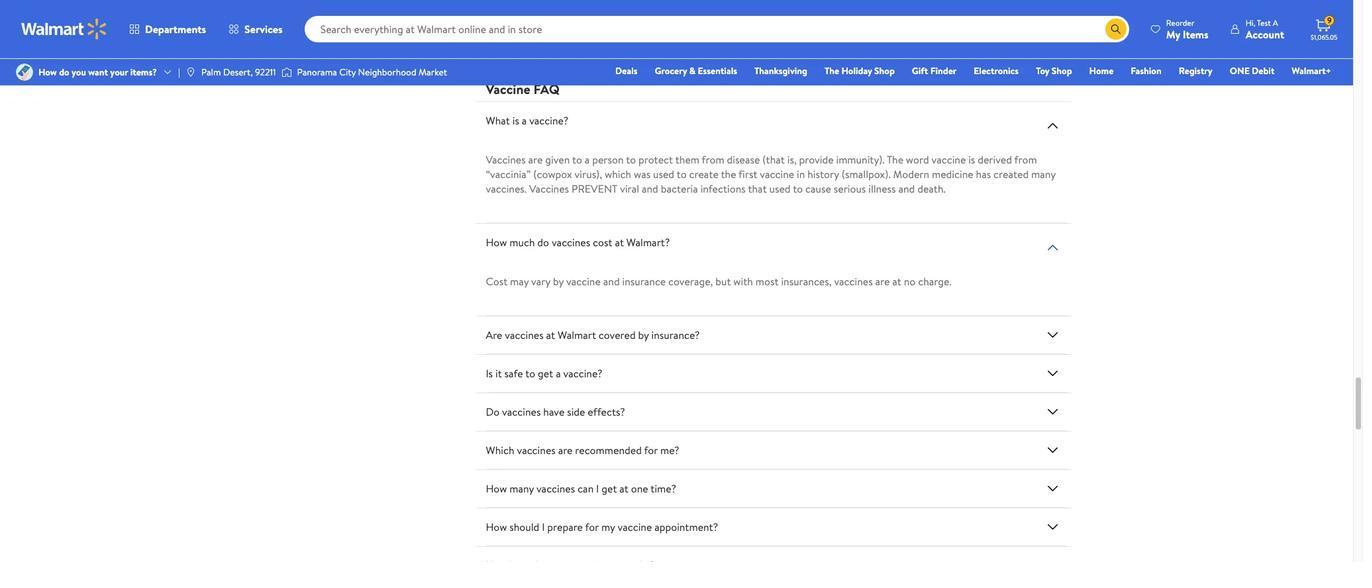 Task type: describe. For each thing, give the bounding box(es) containing it.
have
[[543, 405, 565, 419]]

&
[[689, 64, 696, 77]]

deals link
[[609, 64, 644, 78]]

how for how should i prepare for my vaccine appointment?
[[486, 520, 507, 535]]

vaccines left the can
[[536, 482, 575, 496]]

first
[[739, 167, 757, 182]]

is it safe to get a vaccine?
[[486, 366, 602, 381]]

thanksgiving
[[754, 64, 807, 77]]

hi, test a account
[[1246, 17, 1284, 41]]

coverage,
[[668, 274, 713, 289]]

2 horizontal spatial and
[[898, 182, 915, 196]]

immunity).
[[836, 152, 885, 167]]

panorama
[[297, 66, 337, 79]]

home link
[[1083, 64, 1120, 78]]

derived
[[978, 152, 1012, 167]]

to left create
[[677, 167, 687, 182]]

home
[[1089, 64, 1114, 77]]

city
[[339, 66, 356, 79]]

provide
[[799, 152, 834, 167]]

safe
[[504, 366, 523, 381]]

2 vertical spatial a
[[556, 366, 561, 381]]

created
[[994, 167, 1029, 182]]

do vaccines have side effects? image
[[1045, 404, 1061, 420]]

one
[[1230, 64, 1250, 77]]

vaccines right do
[[502, 405, 541, 419]]

how for how many vaccines can i get at one time?
[[486, 482, 507, 496]]

for for recommended
[[644, 443, 658, 458]]

finder
[[930, 64, 957, 77]]

one debit link
[[1224, 64, 1281, 78]]

 image for panorama
[[281, 66, 292, 79]]

registry
[[1179, 64, 1213, 77]]

is it safe to get a vaccine? image
[[1045, 366, 1061, 382]]

0 horizontal spatial i
[[542, 520, 545, 535]]

most
[[756, 274, 779, 289]]

but
[[716, 274, 731, 289]]

0 horizontal spatial do
[[59, 66, 69, 79]]

Search search field
[[304, 16, 1129, 42]]

thanksgiving link
[[748, 64, 813, 78]]

how do you want your items?
[[38, 66, 157, 79]]

0 horizontal spatial used
[[653, 167, 674, 182]]

vaccines are given to a person to protect them from disease (that is, provide immunity). the word vaccine is derived from "vaccinia" (cowpox virus), which was used to create the first vaccine in history (smallpox). modern medicine has created many vaccines. vaccines prevent viral and bacteria infections that used to cause serious illness and death.
[[486, 152, 1056, 196]]

your
[[110, 66, 128, 79]]

at left no at the right
[[892, 274, 901, 289]]

prevent
[[572, 182, 618, 196]]

1 horizontal spatial and
[[642, 182, 658, 196]]

vaccine
[[486, 80, 530, 98]]

create
[[689, 167, 719, 182]]

departments button
[[118, 13, 217, 45]]

learn
[[747, 19, 775, 35]]

my
[[601, 520, 615, 535]]

which vaccines are recommended for me?
[[486, 443, 679, 458]]

vaccine right word
[[932, 152, 966, 167]]

services button
[[217, 13, 294, 45]]

how many vaccines can i get at one time? image
[[1045, 481, 1061, 497]]

virus),
[[575, 167, 602, 182]]

0 horizontal spatial get
[[538, 366, 553, 381]]

1 vertical spatial many
[[510, 482, 534, 496]]

insurance
[[622, 274, 666, 289]]

should
[[510, 520, 539, 535]]

1 horizontal spatial are
[[558, 443, 573, 458]]

$1,065.05
[[1311, 32, 1338, 42]]

0 horizontal spatial and
[[603, 274, 620, 289]]

0 vertical spatial vaccine?
[[529, 113, 568, 128]]

death.
[[917, 182, 946, 196]]

what is a vaccine?
[[486, 113, 568, 128]]

want
[[88, 66, 108, 79]]

side
[[567, 405, 585, 419]]

(cowpox
[[533, 167, 572, 182]]

the
[[721, 167, 736, 182]]

Walmart Site-Wide search field
[[304, 16, 1129, 42]]

the inside "the holiday shop" link
[[825, 64, 839, 77]]

are vaccines at walmart covered by insurance? image
[[1045, 327, 1061, 343]]

desert,
[[223, 66, 253, 79]]

a inside vaccines are given to a person to protect them from disease (that is, provide immunity). the word vaccine is derived from "vaccinia" (cowpox virus), which was used to create the first vaccine in history (smallpox). modern medicine has created many vaccines. vaccines prevent viral and bacteria infections that used to cause serious illness and death.
[[585, 152, 590, 167]]

walmart+ link
[[1286, 64, 1337, 78]]

the inside vaccines are given to a person to protect them from disease (that is, provide immunity). the word vaccine is derived from "vaccinia" (cowpox virus), which was used to create the first vaccine in history (smallpox). modern medicine has created many vaccines. vaccines prevent viral and bacteria infections that used to cause serious illness and death.
[[887, 152, 903, 167]]

is inside vaccines are given to a person to protect them from disease (that is, provide immunity). the word vaccine is derived from "vaccinia" (cowpox virus), which was used to create the first vaccine in history (smallpox). modern medicine has created many vaccines. vaccines prevent viral and bacteria infections that used to cause serious illness and death.
[[968, 152, 975, 167]]

vaccine faq
[[486, 80, 560, 98]]

for for prepare
[[585, 520, 599, 535]]

(smallpox).
[[842, 167, 891, 182]]

2 from from the left
[[1014, 152, 1037, 167]]

at left one
[[620, 482, 629, 496]]

items
[[1183, 27, 1209, 41]]

the holiday shop
[[825, 64, 895, 77]]

walmart
[[558, 328, 596, 343]]

neighborhood
[[358, 66, 416, 79]]

at left walmart
[[546, 328, 555, 343]]

what is a vaccine? image
[[1045, 118, 1061, 134]]

cost
[[486, 274, 508, 289]]

in
[[797, 167, 805, 182]]

is
[[486, 366, 493, 381]]

1 horizontal spatial by
[[638, 328, 649, 343]]

can
[[578, 482, 594, 496]]

one debit
[[1230, 64, 1275, 77]]

which
[[486, 443, 514, 458]]

deals
[[615, 64, 638, 77]]

vaccines right are
[[505, 328, 544, 343]]

infections
[[701, 182, 746, 196]]

do vaccines have side effects?
[[486, 405, 625, 419]]

may
[[510, 274, 529, 289]]

disease
[[727, 152, 760, 167]]



Task type: vqa. For each thing, say whether or not it's contained in the screenshot.
the right AND
yes



Task type: locate. For each thing, give the bounding box(es) containing it.
a right what
[[522, 113, 527, 128]]

"vaccinia"
[[486, 167, 531, 182]]

are vaccines at walmart covered by insurance?
[[486, 328, 700, 343]]

0 horizontal spatial a
[[522, 113, 527, 128]]

cost may vary by vaccine and insurance coverage, but with most insurances, vaccines are at no charge.
[[486, 274, 952, 289]]

0 horizontal spatial by
[[553, 274, 564, 289]]

at right cost
[[615, 235, 624, 250]]

2 horizontal spatial are
[[875, 274, 890, 289]]

9
[[1327, 15, 1332, 26]]

to right person
[[626, 152, 636, 167]]

walmart+
[[1292, 64, 1331, 77]]

vaccines right insurances,
[[834, 274, 873, 289]]

92211
[[255, 66, 276, 79]]

history
[[808, 167, 839, 182]]

0 vertical spatial a
[[522, 113, 527, 128]]

shop right toy
[[1052, 64, 1072, 77]]

0 vertical spatial do
[[59, 66, 69, 79]]

much
[[510, 235, 535, 250]]

search icon image
[[1111, 24, 1121, 34]]

1 vertical spatial are
[[875, 274, 890, 289]]

1 horizontal spatial the
[[887, 152, 903, 167]]

vaccine? down faq
[[529, 113, 568, 128]]

how for how do you want your items?
[[38, 66, 57, 79]]

a up the do vaccines have side effects?
[[556, 366, 561, 381]]

vaccines right which
[[517, 443, 556, 458]]

and right viral
[[642, 182, 658, 196]]

2 shop from the left
[[1052, 64, 1072, 77]]

how should i prepare for my vaccine appointment? image
[[1045, 519, 1061, 535]]

one
[[631, 482, 648, 496]]

palm
[[201, 66, 221, 79]]

cost
[[593, 235, 612, 250]]

registry link
[[1173, 64, 1219, 78]]

by right the vary at the left
[[553, 274, 564, 289]]

0 horizontal spatial is
[[512, 113, 519, 128]]

grocery & essentials link
[[649, 64, 743, 78]]

1 vertical spatial by
[[638, 328, 649, 343]]

0 vertical spatial vaccines
[[486, 152, 526, 167]]

1 horizontal spatial for
[[644, 443, 658, 458]]

are
[[486, 328, 502, 343]]

1 horizontal spatial a
[[556, 366, 561, 381]]

0 horizontal spatial are
[[528, 152, 543, 167]]

word
[[906, 152, 929, 167]]

1 vertical spatial is
[[968, 152, 975, 167]]

used
[[653, 167, 674, 182], [769, 182, 791, 196]]

shop right holiday on the right
[[874, 64, 895, 77]]

by right covered in the left of the page
[[638, 328, 649, 343]]

1 vertical spatial do
[[537, 235, 549, 250]]

the holiday shop link
[[819, 64, 901, 78]]

1 horizontal spatial shop
[[1052, 64, 1072, 77]]

walmart?
[[626, 235, 670, 250]]

protect
[[639, 152, 673, 167]]

1 horizontal spatial many
[[1031, 167, 1056, 182]]

how left should
[[486, 520, 507, 535]]

2 horizontal spatial a
[[585, 152, 590, 167]]

how for how much do vaccines cost at walmart?
[[486, 235, 507, 250]]

vaccines
[[552, 235, 590, 250], [834, 274, 873, 289], [505, 328, 544, 343], [502, 405, 541, 419], [517, 443, 556, 458], [536, 482, 575, 496]]

has
[[976, 167, 991, 182]]

for left my
[[585, 520, 599, 535]]

them
[[675, 152, 699, 167]]

that
[[748, 182, 767, 196]]

account
[[1246, 27, 1284, 41]]

grocery & essentials
[[655, 64, 737, 77]]

vaccines down 'given'
[[529, 182, 569, 196]]

person
[[592, 152, 624, 167]]

viral
[[620, 182, 639, 196]]

and left insurance
[[603, 274, 620, 289]]

vaccines
[[486, 152, 526, 167], [529, 182, 569, 196]]

get right safe
[[538, 366, 553, 381]]

services
[[244, 22, 283, 36]]

i right the can
[[596, 482, 599, 496]]

do right much
[[537, 235, 549, 250]]

items?
[[130, 66, 157, 79]]

how many vaccines can i get at one time?
[[486, 482, 676, 496]]

1 vertical spatial a
[[585, 152, 590, 167]]

 image
[[16, 64, 33, 81], [281, 66, 292, 79]]

my
[[1166, 27, 1180, 41]]

are
[[528, 152, 543, 167], [875, 274, 890, 289], [558, 443, 573, 458]]

0 horizontal spatial vaccines
[[486, 152, 526, 167]]

with
[[733, 274, 753, 289]]

from right derived
[[1014, 152, 1037, 167]]

1 vertical spatial vaccine?
[[563, 366, 602, 381]]

many up should
[[510, 482, 534, 496]]

the left word
[[887, 152, 903, 167]]

1 vertical spatial i
[[542, 520, 545, 535]]

1 vertical spatial for
[[585, 520, 599, 535]]

(that
[[762, 152, 785, 167]]

are down the do vaccines have side effects?
[[558, 443, 573, 458]]

for
[[644, 443, 658, 458], [585, 520, 599, 535]]

do
[[486, 405, 500, 419]]

a
[[1273, 17, 1278, 28]]

1 horizontal spatial i
[[596, 482, 599, 496]]

electronics
[[974, 64, 1019, 77]]

gift
[[912, 64, 928, 77]]

i right should
[[542, 520, 545, 535]]

from
[[702, 152, 724, 167], [1014, 152, 1037, 167]]

toy
[[1036, 64, 1049, 77]]

vaccine left in
[[760, 167, 794, 182]]

vaccines left cost
[[552, 235, 590, 250]]

serious
[[834, 182, 866, 196]]

vaccine
[[932, 152, 966, 167], [760, 167, 794, 182], [566, 274, 601, 289], [618, 520, 652, 535]]

palm desert, 92211
[[201, 66, 276, 79]]

was
[[634, 167, 651, 182]]

for left me?
[[644, 443, 658, 458]]

0 vertical spatial are
[[528, 152, 543, 167]]

get right the can
[[602, 482, 617, 496]]

1 horizontal spatial from
[[1014, 152, 1037, 167]]

0 horizontal spatial many
[[510, 482, 534, 496]]

9 $1,065.05
[[1311, 15, 1338, 42]]

debit
[[1252, 64, 1275, 77]]

i
[[596, 482, 599, 496], [542, 520, 545, 535]]

1 shop from the left
[[874, 64, 895, 77]]

given
[[545, 152, 570, 167]]

0 vertical spatial for
[[644, 443, 658, 458]]

many right created
[[1031, 167, 1056, 182]]

used right that at the right top of the page
[[769, 182, 791, 196]]

1 from from the left
[[702, 152, 724, 167]]

vaccines.
[[486, 182, 527, 196]]

are left 'given'
[[528, 152, 543, 167]]

more
[[778, 19, 805, 35]]

vaccine? down walmart
[[563, 366, 602, 381]]

vaccine right my
[[618, 520, 652, 535]]

0 horizontal spatial the
[[825, 64, 839, 77]]

0 vertical spatial the
[[825, 64, 839, 77]]

how left you
[[38, 66, 57, 79]]

the left holiday on the right
[[825, 64, 839, 77]]

modern
[[893, 167, 929, 182]]

from right them on the top of page
[[702, 152, 724, 167]]

1 horizontal spatial used
[[769, 182, 791, 196]]

1 horizontal spatial vaccines
[[529, 182, 569, 196]]

covered
[[599, 328, 636, 343]]

2 vertical spatial are
[[558, 443, 573, 458]]

to right safe
[[525, 366, 535, 381]]

essentials
[[698, 64, 737, 77]]

to right 'given'
[[572, 152, 582, 167]]

0 horizontal spatial shop
[[874, 64, 895, 77]]

 image right '92211'
[[281, 66, 292, 79]]

and right illness
[[898, 182, 915, 196]]

vaccine down how much do vaccines cost at walmart?
[[566, 274, 601, 289]]

0 vertical spatial by
[[553, 274, 564, 289]]

shop
[[874, 64, 895, 77], [1052, 64, 1072, 77]]

it
[[495, 366, 502, 381]]

effects?
[[588, 405, 625, 419]]

is right what
[[512, 113, 519, 128]]

are inside vaccines are given to a person to protect them from disease (that is, provide immunity). the word vaccine is derived from "vaccinia" (cowpox virus), which was used to create the first vaccine in history (smallpox). modern medicine has created many vaccines. vaccines prevent viral and bacteria infections that used to cause serious illness and death.
[[528, 152, 543, 167]]

medicine
[[932, 167, 973, 182]]

reorder my items
[[1166, 17, 1209, 41]]

used right was
[[653, 167, 674, 182]]

is,
[[787, 152, 797, 167]]

1 horizontal spatial get
[[602, 482, 617, 496]]

 image left you
[[16, 64, 33, 81]]

0 horizontal spatial  image
[[16, 64, 33, 81]]

1 vertical spatial vaccines
[[529, 182, 569, 196]]

0 horizontal spatial for
[[585, 520, 599, 535]]

prepare
[[547, 520, 583, 535]]

which vaccines are recommended for me? image
[[1045, 443, 1061, 458]]

1 horizontal spatial do
[[537, 235, 549, 250]]

walmart image
[[21, 19, 107, 40]]

insurance?
[[651, 328, 700, 343]]

insurances,
[[781, 274, 832, 289]]

by
[[553, 274, 564, 289], [638, 328, 649, 343]]

the
[[825, 64, 839, 77], [887, 152, 903, 167]]

1 horizontal spatial  image
[[281, 66, 292, 79]]

are left no at the right
[[875, 274, 890, 289]]

 image for how
[[16, 64, 33, 81]]

toy shop link
[[1030, 64, 1078, 78]]

do left you
[[59, 66, 69, 79]]

 image
[[185, 67, 196, 77]]

learn more
[[747, 19, 805, 35]]

0 vertical spatial many
[[1031, 167, 1056, 182]]

faq
[[534, 80, 560, 98]]

1 vertical spatial get
[[602, 482, 617, 496]]

how down which
[[486, 482, 507, 496]]

0 horizontal spatial from
[[702, 152, 724, 167]]

grocery
[[655, 64, 687, 77]]

1 vertical spatial the
[[887, 152, 903, 167]]

0 vertical spatial is
[[512, 113, 519, 128]]

how much do vaccines cost at walmart? image
[[1045, 240, 1061, 256]]

how left much
[[486, 235, 507, 250]]

hpv vaccines prevent six types of cancer. learn more. image
[[606, 0, 946, 59]]

is left has
[[968, 152, 975, 167]]

a left person
[[585, 152, 590, 167]]

1 horizontal spatial is
[[968, 152, 975, 167]]

panorama city neighborhood market
[[297, 66, 447, 79]]

0 vertical spatial i
[[596, 482, 599, 496]]

0 vertical spatial get
[[538, 366, 553, 381]]

to left cause
[[793, 182, 803, 196]]

many inside vaccines are given to a person to protect them from disease (that is, provide immunity). the word vaccine is derived from "vaccinia" (cowpox virus), which was used to create the first vaccine in history (smallpox). modern medicine has created many vaccines. vaccines prevent viral and bacteria infections that used to cause serious illness and death.
[[1031, 167, 1056, 182]]

get
[[538, 366, 553, 381], [602, 482, 617, 496]]

me?
[[660, 443, 679, 458]]

vaccines up 'vaccines.' in the left of the page
[[486, 152, 526, 167]]



